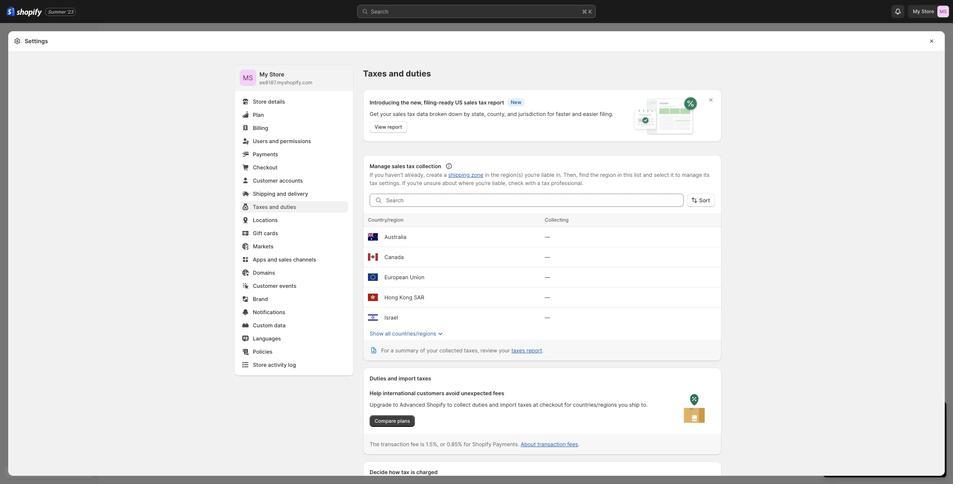 Task type: describe. For each thing, give the bounding box(es) containing it.
and down the unexpected on the bottom of page
[[490, 402, 499, 408]]

tax up already,
[[407, 163, 415, 170]]

notifications
[[253, 309, 286, 316]]

us
[[455, 99, 463, 106]]

1 horizontal spatial fees
[[568, 441, 579, 448]]

billing
[[253, 125, 268, 131]]

for for jurisdiction
[[548, 111, 555, 117]]

with
[[525, 180, 536, 186]]

filing.
[[600, 111, 614, 117]]

delivery
[[288, 191, 308, 197]]

0 vertical spatial fees
[[493, 390, 505, 397]]

k
[[589, 8, 593, 15]]

1 horizontal spatial you're
[[476, 180, 491, 186]]

view report link
[[370, 121, 407, 133]]

professional.
[[552, 180, 584, 186]]

the transaction fee is 1.5%, or 0.85% for shopify payments. about transaction fees .
[[370, 441, 580, 448]]

list
[[635, 172, 642, 178]]

the
[[370, 441, 380, 448]]

— for canada
[[545, 254, 551, 260]]

charged
[[417, 469, 438, 476]]

liable,
[[493, 180, 507, 186]]

duties and import taxes
[[370, 375, 432, 382]]

advanced
[[400, 402, 425, 408]]

create
[[427, 172, 443, 178]]

gift cards
[[253, 230, 278, 237]]

manage
[[370, 163, 391, 170]]

1 horizontal spatial shopify
[[473, 441, 492, 448]]

this
[[624, 172, 633, 178]]

a inside in the region(s) you're liable in. then, find the region in this list and select it to manage its tax settings. if you're unsure about where you're liable, check with a tax professional.
[[538, 180, 541, 186]]

compare plans
[[375, 418, 410, 424]]

taxes for for a summary of your collected taxes, review your taxes report .
[[512, 347, 525, 354]]

events
[[280, 283, 297, 289]]

sar
[[414, 294, 425, 301]]

0 vertical spatial duties
[[406, 69, 431, 79]]

and down customer accounts
[[277, 191, 287, 197]]

review
[[481, 347, 498, 354]]

by
[[464, 111, 470, 117]]

show all countries/regions button
[[365, 328, 711, 339]]

shipping and delivery
[[253, 191, 308, 197]]

checkout
[[253, 164, 278, 171]]

jurisdiction
[[519, 111, 546, 117]]

collection
[[416, 163, 442, 170]]

data inside shop settings menu element
[[274, 322, 286, 329]]

hong kong sar link
[[385, 294, 425, 301]]

european
[[385, 274, 409, 281]]

customers
[[417, 390, 445, 397]]

about
[[443, 180, 457, 186]]

settings.
[[379, 180, 401, 186]]

— for hong kong sar
[[545, 294, 551, 301]]

tax right how
[[402, 469, 410, 476]]

the for in
[[491, 172, 500, 178]]

my store ee8187.myshopify.com
[[260, 71, 313, 86]]

store inside my store ee8187.myshopify.com
[[270, 71, 285, 78]]

1 horizontal spatial import
[[500, 402, 517, 408]]

store left my store icon
[[922, 8, 935, 14]]

0.85%
[[447, 441, 463, 448]]

tax left settings.
[[370, 180, 378, 186]]

for for checkout
[[565, 402, 572, 408]]

0 vertical spatial import
[[399, 375, 416, 382]]

manage
[[682, 172, 703, 178]]

store details link
[[240, 96, 349, 107]]

0 vertical spatial shopify
[[427, 402, 446, 408]]

payments link
[[240, 149, 349, 160]]

decide
[[370, 469, 388, 476]]

taxes report link
[[512, 347, 543, 354]]

log
[[288, 362, 296, 368]]

shipping and delivery link
[[240, 188, 349, 200]]

and up introducing at the top left of page
[[389, 69, 404, 79]]

2 vertical spatial for
[[464, 441, 471, 448]]

australia
[[385, 234, 407, 240]]

users
[[253, 138, 268, 144]]

1 in from the left
[[485, 172, 490, 178]]

apps and sales channels link
[[240, 254, 349, 265]]

new,
[[411, 99, 423, 106]]

and right apps
[[268, 256, 277, 263]]

search
[[371, 8, 389, 15]]

0 vertical spatial you
[[375, 172, 384, 178]]

domains link
[[240, 267, 349, 279]]

countries/regions inside "button"
[[393, 330, 437, 337]]

custom data link
[[240, 320, 349, 331]]

locations link
[[240, 214, 349, 226]]

region(s)
[[501, 172, 524, 178]]

0 horizontal spatial to
[[393, 402, 398, 408]]

brand link
[[240, 293, 349, 305]]

to inside in the region(s) you're liable in. then, find the region in this list and select it to manage its tax settings. if you're unsure about where you're liable, check with a tax professional.
[[676, 172, 681, 178]]

1 horizontal spatial a
[[444, 172, 447, 178]]

sales right us
[[464, 99, 478, 106]]

manage sales tax collection
[[370, 163, 442, 170]]

introducing
[[370, 99, 400, 106]]

zone
[[472, 172, 484, 178]]

summer
[[48, 9, 66, 15]]

and right "users"
[[269, 138, 279, 144]]

of
[[420, 347, 426, 354]]

billing link
[[240, 122, 349, 134]]

accounts
[[280, 177, 303, 184]]

0 horizontal spatial your
[[380, 111, 392, 117]]

unexpected
[[461, 390, 492, 397]]

taxes and duties inside shop settings menu element
[[253, 204, 296, 210]]

1 horizontal spatial report
[[488, 99, 505, 106]]

activity
[[268, 362, 287, 368]]

filing-
[[424, 99, 439, 106]]

to.
[[642, 402, 648, 408]]

if inside in the region(s) you're liable in. then, find the region in this list and select it to manage its tax settings. if you're unsure about where you're liable, check with a tax professional.
[[403, 180, 406, 186]]

checkout
[[540, 402, 563, 408]]

languages
[[253, 335, 281, 342]]

hong
[[385, 294, 398, 301]]

or
[[440, 441, 446, 448]]

european union
[[385, 274, 425, 281]]

region
[[601, 172, 617, 178]]

customer for customer accounts
[[253, 177, 278, 184]]

cards
[[264, 230, 278, 237]]

locations
[[253, 217, 278, 223]]

1 transaction from the left
[[381, 441, 410, 448]]

policies
[[253, 349, 273, 355]]

store details
[[253, 98, 285, 105]]

and right faster
[[572, 111, 582, 117]]

store inside store details link
[[253, 98, 267, 105]]



Task type: locate. For each thing, give the bounding box(es) containing it.
0 horizontal spatial the
[[401, 99, 410, 106]]

you down manage
[[375, 172, 384, 178]]

0 vertical spatial taxes
[[363, 69, 387, 79]]

1 vertical spatial is
[[411, 469, 415, 476]]

taxes and duties down shipping and delivery at the top left
[[253, 204, 296, 210]]

to down avoid
[[448, 402, 453, 408]]

1 horizontal spatial for
[[548, 111, 555, 117]]

0 horizontal spatial in
[[485, 172, 490, 178]]

ee8187.myshopify.com
[[260, 79, 313, 86]]

for
[[548, 111, 555, 117], [565, 402, 572, 408], [464, 441, 471, 448]]

2 transaction from the left
[[538, 441, 566, 448]]

details
[[268, 98, 285, 105]]

a
[[444, 172, 447, 178], [538, 180, 541, 186], [391, 347, 394, 354]]

transaction right the about
[[538, 441, 566, 448]]

for a summary of your collected taxes, review your taxes report .
[[381, 347, 544, 354]]

already,
[[405, 172, 425, 178]]

— for australia
[[545, 234, 551, 240]]

2 customer from the top
[[253, 283, 278, 289]]

customer events link
[[240, 280, 349, 292]]

1 horizontal spatial duties
[[406, 69, 431, 79]]

sales inside shop settings menu element
[[279, 256, 292, 263]]

transaction left the fee
[[381, 441, 410, 448]]

payments
[[253, 151, 278, 158]]

european union link
[[385, 274, 425, 281]]

0 vertical spatial a
[[444, 172, 447, 178]]

0 vertical spatial taxes and duties
[[363, 69, 431, 79]]

taxes up the customers
[[417, 375, 432, 382]]

0 vertical spatial countries/regions
[[393, 330, 437, 337]]

and right list
[[643, 172, 653, 178]]

— for european union
[[545, 274, 551, 281]]

show all countries/regions
[[370, 330, 437, 337]]

0 vertical spatial for
[[548, 111, 555, 117]]

introducing the new, filing-ready us sales tax report
[[370, 99, 505, 106]]

data down new,
[[417, 111, 428, 117]]

1 vertical spatial you
[[619, 402, 628, 408]]

0 vertical spatial .
[[543, 347, 544, 354]]

you're up 'with'
[[525, 172, 540, 178]]

country/region
[[368, 217, 404, 223]]

it
[[671, 172, 674, 178]]

compare
[[375, 418, 396, 424]]

2 vertical spatial a
[[391, 347, 394, 354]]

tax down liable
[[542, 180, 550, 186]]

then,
[[564, 172, 578, 178]]

0 horizontal spatial fees
[[493, 390, 505, 397]]

2 vertical spatial duties
[[472, 402, 488, 408]]

haven't
[[385, 172, 404, 178]]

my store image
[[240, 70, 256, 86]]

the for introducing
[[401, 99, 410, 106]]

if down haven't
[[403, 180, 406, 186]]

israel link
[[385, 314, 398, 321]]

1 horizontal spatial if
[[403, 180, 406, 186]]

and down new
[[508, 111, 517, 117]]

your down introducing at the top left of page
[[380, 111, 392, 117]]

taxes up introducing at the top left of page
[[363, 69, 387, 79]]

customer accounts
[[253, 177, 303, 184]]

1 vertical spatial data
[[274, 322, 286, 329]]

summer '23
[[48, 9, 73, 15]]

users and permissions
[[253, 138, 311, 144]]

2 horizontal spatial you're
[[525, 172, 540, 178]]

a right 'for'
[[391, 347, 394, 354]]

duties
[[370, 375, 387, 382]]

3 — from the top
[[545, 274, 551, 281]]

decide how tax is charged
[[370, 469, 438, 476]]

0 horizontal spatial if
[[370, 172, 373, 178]]

sales up view report
[[393, 111, 406, 117]]

in right zone in the top of the page
[[485, 172, 490, 178]]

select
[[654, 172, 670, 178]]

shopify left payments.
[[473, 441, 492, 448]]

policies link
[[240, 346, 349, 358]]

tax down new,
[[408, 111, 415, 117]]

my for my store ee8187.myshopify.com
[[260, 71, 268, 78]]

languages link
[[240, 333, 349, 344]]

⌘
[[583, 8, 588, 15]]

0 horizontal spatial data
[[274, 322, 286, 329]]

import
[[399, 375, 416, 382], [500, 402, 517, 408]]

0 horizontal spatial .
[[543, 347, 544, 354]]

plan link
[[240, 109, 349, 121]]

sales up haven't
[[392, 163, 406, 170]]

and right duties
[[388, 375, 398, 382]]

duties down the unexpected on the bottom of page
[[472, 402, 488, 408]]

1 vertical spatial if
[[403, 180, 406, 186]]

taxes down shipping
[[253, 204, 268, 210]]

2 vertical spatial taxes
[[518, 402, 532, 408]]

0 horizontal spatial my
[[260, 71, 268, 78]]

customer down domains
[[253, 283, 278, 289]]

1.5%,
[[426, 441, 439, 448]]

upgrade
[[370, 402, 392, 408]]

2 horizontal spatial duties
[[472, 402, 488, 408]]

my for my store
[[914, 8, 921, 14]]

2 vertical spatial report
[[527, 347, 543, 354]]

to
[[676, 172, 681, 178], [393, 402, 398, 408], [448, 402, 453, 408]]

israel
[[385, 314, 398, 321]]

is
[[421, 441, 425, 448], [411, 469, 415, 476]]

taxes and duties
[[363, 69, 431, 79], [253, 204, 296, 210]]

channels
[[293, 256, 316, 263]]

report down the show all countries/regions "button"
[[527, 347, 543, 354]]

fee
[[411, 441, 419, 448]]

in the region(s) you're liable in. then, find the region in this list and select it to manage its tax settings. if you're unsure about where you're liable, check with a tax professional.
[[370, 172, 710, 186]]

a right 'with'
[[538, 180, 541, 186]]

1 vertical spatial countries/regions
[[573, 402, 617, 408]]

upgrade to advanced shopify to collect duties and import taxes at checkout for countries/regions you ship to.
[[370, 402, 648, 408]]

report up county,
[[488, 99, 505, 106]]

⌘ k
[[583, 8, 593, 15]]

in left 'this'
[[618, 172, 622, 178]]

fees
[[493, 390, 505, 397], [568, 441, 579, 448]]

to right the it
[[676, 172, 681, 178]]

1 horizontal spatial you
[[619, 402, 628, 408]]

1 vertical spatial report
[[388, 124, 402, 130]]

0 vertical spatial taxes
[[512, 347, 525, 354]]

is left charged
[[411, 469, 415, 476]]

a up about
[[444, 172, 447, 178]]

my store image
[[938, 6, 950, 17]]

users and permissions link
[[240, 135, 349, 147]]

and inside in the region(s) you're liable in. then, find the region in this list and select it to manage its tax settings. if you're unsure about where you're liable, check with a tax professional.
[[643, 172, 653, 178]]

customer for customer events
[[253, 283, 278, 289]]

store inside "store activity log" link
[[253, 362, 267, 368]]

help international customers avoid unexpected fees
[[370, 390, 505, 397]]

0 horizontal spatial report
[[388, 124, 402, 130]]

4 — from the top
[[545, 294, 551, 301]]

0 horizontal spatial countries/regions
[[393, 330, 437, 337]]

store activity log
[[253, 362, 296, 368]]

1 horizontal spatial .
[[579, 441, 580, 448]]

report
[[488, 99, 505, 106], [388, 124, 402, 130], [527, 347, 543, 354]]

for left faster
[[548, 111, 555, 117]]

1 vertical spatial my
[[260, 71, 268, 78]]

1 vertical spatial taxes and duties
[[253, 204, 296, 210]]

checkout link
[[240, 162, 349, 173]]

shopify image
[[17, 9, 42, 17]]

apps and sales channels
[[253, 256, 316, 263]]

1 vertical spatial duties
[[280, 204, 296, 210]]

union
[[410, 274, 425, 281]]

my right ms 'button'
[[260, 71, 268, 78]]

new
[[511, 99, 522, 105]]

0 horizontal spatial for
[[464, 441, 471, 448]]

1 horizontal spatial taxes
[[363, 69, 387, 79]]

international
[[383, 390, 416, 397]]

0 vertical spatial my
[[914, 8, 921, 14]]

store up plan on the left of page
[[253, 98, 267, 105]]

gift cards link
[[240, 228, 349, 239]]

1 vertical spatial taxes
[[417, 375, 432, 382]]

1 horizontal spatial to
[[448, 402, 453, 408]]

duties up new,
[[406, 69, 431, 79]]

duties inside shop settings menu element
[[280, 204, 296, 210]]

1 horizontal spatial my
[[914, 8, 921, 14]]

1 vertical spatial fees
[[568, 441, 579, 448]]

canada
[[385, 254, 404, 260]]

import up international on the bottom left of page
[[399, 375, 416, 382]]

0 horizontal spatial transaction
[[381, 441, 410, 448]]

1 horizontal spatial transaction
[[538, 441, 566, 448]]

easier
[[583, 111, 599, 117]]

1 horizontal spatial your
[[427, 347, 438, 354]]

0 horizontal spatial shopify
[[427, 402, 446, 408]]

the right "find"
[[591, 172, 599, 178]]

and down shipping and delivery at the top left
[[269, 204, 279, 210]]

my left my store icon
[[914, 8, 921, 14]]

1 day left in your trial element
[[824, 423, 947, 478]]

import left at
[[500, 402, 517, 408]]

data down notifications
[[274, 322, 286, 329]]

is for 1.5%,
[[421, 441, 425, 448]]

1 horizontal spatial taxes and duties
[[363, 69, 431, 79]]

you're down zone in the top of the page
[[476, 180, 491, 186]]

taxes for upgrade to advanced shopify to collect duties and import taxes at checkout for countries/regions you ship to.
[[518, 402, 532, 408]]

store up the ee8187.myshopify.com
[[270, 71, 285, 78]]

and
[[389, 69, 404, 79], [508, 111, 517, 117], [572, 111, 582, 117], [269, 138, 279, 144], [643, 172, 653, 178], [277, 191, 287, 197], [269, 204, 279, 210], [268, 256, 277, 263], [388, 375, 398, 382], [490, 402, 499, 408]]

0 vertical spatial customer
[[253, 177, 278, 184]]

1 vertical spatial .
[[579, 441, 580, 448]]

your right of
[[427, 347, 438, 354]]

0 horizontal spatial import
[[399, 375, 416, 382]]

about
[[521, 441, 536, 448]]

compare plans link
[[370, 416, 415, 427]]

you're down already,
[[407, 180, 423, 186]]

summary
[[396, 347, 419, 354]]

shopify down the help international customers avoid unexpected fees
[[427, 402, 446, 408]]

Search text field
[[386, 194, 684, 207]]

my inside my store ee8187.myshopify.com
[[260, 71, 268, 78]]

2 horizontal spatial report
[[527, 347, 543, 354]]

store activity log link
[[240, 359, 349, 371]]

'23
[[67, 9, 73, 15]]

countries/regions left ship
[[573, 402, 617, 408]]

settings dialog
[[8, 31, 946, 484]]

taxes inside shop settings menu element
[[253, 204, 268, 210]]

store
[[922, 8, 935, 14], [270, 71, 285, 78], [253, 98, 267, 105], [253, 362, 267, 368]]

sales
[[464, 99, 478, 106], [393, 111, 406, 117], [392, 163, 406, 170], [279, 256, 292, 263]]

shop settings menu element
[[235, 65, 353, 376]]

customer
[[253, 177, 278, 184], [253, 283, 278, 289]]

1 horizontal spatial the
[[491, 172, 500, 178]]

1 vertical spatial a
[[538, 180, 541, 186]]

0 vertical spatial report
[[488, 99, 505, 106]]

for right 0.85%
[[464, 441, 471, 448]]

taxes left at
[[518, 402, 532, 408]]

1 horizontal spatial is
[[421, 441, 425, 448]]

1 vertical spatial import
[[500, 402, 517, 408]]

1 customer from the top
[[253, 177, 278, 184]]

the up liable,
[[491, 172, 500, 178]]

1 horizontal spatial data
[[417, 111, 428, 117]]

notifications link
[[240, 307, 349, 318]]

1 vertical spatial shopify
[[473, 441, 492, 448]]

1 horizontal spatial in
[[618, 172, 622, 178]]

0 horizontal spatial a
[[391, 347, 394, 354]]

0 vertical spatial data
[[417, 111, 428, 117]]

2 horizontal spatial to
[[676, 172, 681, 178]]

2 horizontal spatial the
[[591, 172, 599, 178]]

1 horizontal spatial countries/regions
[[573, 402, 617, 408]]

countries/regions up summary
[[393, 330, 437, 337]]

about transaction fees link
[[521, 441, 579, 448]]

2 horizontal spatial a
[[538, 180, 541, 186]]

2 horizontal spatial for
[[565, 402, 572, 408]]

taxes and duties up introducing at the top left of page
[[363, 69, 431, 79]]

its
[[704, 172, 710, 178]]

0 horizontal spatial you
[[375, 172, 384, 178]]

2 — from the top
[[545, 254, 551, 260]]

1 vertical spatial customer
[[253, 283, 278, 289]]

for right checkout
[[565, 402, 572, 408]]

your right 'review'
[[499, 347, 510, 354]]

collecting
[[545, 217, 569, 223]]

my store
[[914, 8, 935, 14]]

to down international on the bottom left of page
[[393, 402, 398, 408]]

down
[[449, 111, 463, 117]]

you
[[375, 172, 384, 178], [619, 402, 628, 408]]

the left new,
[[401, 99, 410, 106]]

collected
[[440, 347, 463, 354]]

your
[[380, 111, 392, 117], [427, 347, 438, 354], [499, 347, 510, 354]]

at
[[534, 402, 539, 408]]

faster
[[556, 111, 571, 117]]

1 vertical spatial taxes
[[253, 204, 268, 210]]

0 vertical spatial is
[[421, 441, 425, 448]]

is for charged
[[411, 469, 415, 476]]

in.
[[556, 172, 562, 178]]

get
[[370, 111, 379, 117]]

if down manage
[[370, 172, 373, 178]]

sales up domains link
[[279, 256, 292, 263]]

domains
[[253, 270, 275, 276]]

dialog
[[949, 31, 954, 476]]

you left ship
[[619, 402, 628, 408]]

0 horizontal spatial taxes and duties
[[253, 204, 296, 210]]

0 horizontal spatial you're
[[407, 180, 423, 186]]

report right view
[[388, 124, 402, 130]]

store down the policies
[[253, 362, 267, 368]]

gift
[[253, 230, 263, 237]]

tax up state, on the top of the page
[[479, 99, 487, 106]]

0 vertical spatial if
[[370, 172, 373, 178]]

1 vertical spatial for
[[565, 402, 572, 408]]

1 — from the top
[[545, 234, 551, 240]]

customer down checkout
[[253, 177, 278, 184]]

tax
[[479, 99, 487, 106], [408, 111, 415, 117], [407, 163, 415, 170], [370, 180, 378, 186], [542, 180, 550, 186], [402, 469, 410, 476]]

2 in from the left
[[618, 172, 622, 178]]

— for israel
[[545, 314, 551, 321]]

taxes down the show all countries/regions "button"
[[512, 347, 525, 354]]

is right the fee
[[421, 441, 425, 448]]

transaction
[[381, 441, 410, 448], [538, 441, 566, 448]]

0 horizontal spatial is
[[411, 469, 415, 476]]

0 horizontal spatial taxes
[[253, 204, 268, 210]]

5 — from the top
[[545, 314, 551, 321]]

how
[[389, 469, 400, 476]]

get your sales tax data broken down by state, county, and jurisdiction for faster and easier filing.
[[370, 111, 614, 117]]

0 horizontal spatial duties
[[280, 204, 296, 210]]

duties down "shipping and delivery" link
[[280, 204, 296, 210]]

for
[[381, 347, 390, 354]]

2 horizontal spatial your
[[499, 347, 510, 354]]

shopify image
[[7, 6, 15, 16]]



